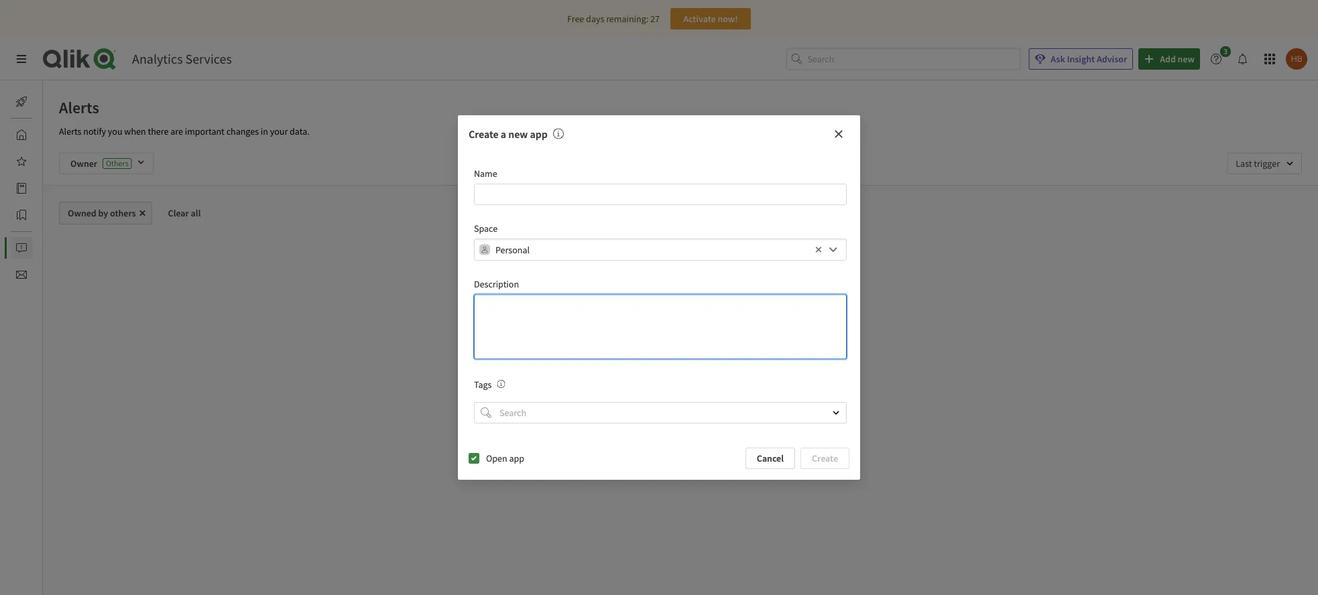 Task type: vqa. For each thing, say whether or not it's contained in the screenshot.
Procurement
no



Task type: locate. For each thing, give the bounding box(es) containing it.
create
[[469, 127, 499, 141], [812, 452, 838, 465]]

alerts up notify
[[59, 97, 99, 117]]

notify
[[83, 125, 106, 137]]

are
[[170, 125, 183, 137]]

new
[[508, 127, 528, 141]]

app
[[530, 127, 548, 141], [509, 452, 524, 465]]

home
[[43, 129, 67, 141]]

Space text field
[[495, 239, 812, 261]]

alerts
[[59, 97, 99, 117], [59, 125, 81, 137]]

your
[[270, 125, 288, 137]]

0 horizontal spatial app
[[509, 452, 524, 465]]

alerts left notify
[[59, 125, 81, 137]]

advisor
[[1097, 53, 1127, 65]]

filters region
[[43, 142, 1318, 185]]

free
[[567, 13, 584, 25]]

1 vertical spatial search text field
[[497, 402, 821, 424]]

analytics services element
[[132, 51, 232, 67]]

create inside button
[[812, 452, 838, 465]]

create left a
[[469, 127, 499, 141]]

1 horizontal spatial app
[[530, 127, 548, 141]]

1 alerts from the top
[[59, 97, 99, 117]]

open app
[[486, 452, 524, 465]]

cancel button
[[745, 448, 795, 469]]

last trigger image
[[1227, 153, 1302, 174]]

0 vertical spatial create
[[469, 127, 499, 141]]

owned
[[68, 207, 96, 219]]

searchbar element
[[786, 48, 1021, 70]]

0 vertical spatial alerts
[[59, 97, 99, 117]]

create down open icon
[[812, 452, 838, 465]]

search element
[[481, 408, 491, 418]]

owned by others button
[[59, 202, 152, 225]]

now!
[[718, 13, 738, 25]]

Search text field
[[807, 48, 1021, 70], [497, 402, 821, 424]]

you
[[108, 125, 122, 137]]

analytics services
[[132, 51, 232, 67]]

alerts image
[[16, 243, 27, 253]]

1 vertical spatial app
[[509, 452, 524, 465]]

create a new app
[[469, 127, 548, 141]]

when
[[124, 125, 146, 137]]

ask insight advisor button
[[1029, 48, 1133, 70]]

alerts for alerts notify you when there are important changes in your data.
[[59, 125, 81, 137]]

start typing a tag name. select an existing tag or create a new tag by pressing enter or comma. press backspace to remove a tag. tooltip
[[492, 379, 505, 391]]

1 vertical spatial alerts
[[59, 125, 81, 137]]

Description text field
[[474, 294, 847, 359]]

clear all
[[168, 207, 201, 219]]

open sidebar menu image
[[16, 54, 27, 64]]

ask insight advisor
[[1051, 53, 1127, 65]]

1 vertical spatial create
[[812, 452, 838, 465]]

app right new at the top left of the page
[[530, 127, 548, 141]]

2 alerts from the top
[[59, 125, 81, 137]]

Name text field
[[474, 184, 847, 205]]

changes
[[226, 125, 259, 137]]

clear
[[168, 207, 189, 219]]

app right the open
[[509, 452, 524, 465]]

0 horizontal spatial create
[[469, 127, 499, 141]]

1 horizontal spatial create
[[812, 452, 838, 465]]

important
[[185, 125, 224, 137]]



Task type: describe. For each thing, give the bounding box(es) containing it.
0 vertical spatial search text field
[[807, 48, 1021, 70]]

owned by others
[[68, 207, 136, 219]]

navigation pane element
[[0, 86, 73, 291]]

ask
[[1051, 53, 1065, 65]]

27
[[650, 13, 660, 25]]

clear all button
[[157, 202, 211, 225]]

analytics
[[132, 51, 183, 67]]

services
[[185, 51, 232, 67]]

free days remaining: 27
[[567, 13, 660, 25]]

activate now! link
[[670, 8, 751, 29]]

a
[[501, 127, 506, 141]]

open image
[[832, 409, 840, 417]]

cancel
[[757, 452, 784, 465]]

space
[[474, 223, 498, 235]]

collections image
[[16, 210, 27, 221]]

there
[[148, 125, 169, 137]]

insight
[[1067, 53, 1095, 65]]

in
[[261, 125, 268, 137]]

create a new app dialog
[[458, 115, 860, 480]]

description
[[474, 278, 519, 290]]

activate now!
[[683, 13, 738, 25]]

results
[[666, 349, 697, 363]]

all
[[191, 207, 201, 219]]

remaining:
[[606, 13, 648, 25]]

subscriptions image
[[16, 270, 27, 280]]

home link
[[11, 124, 67, 145]]

open
[[486, 452, 507, 465]]

by
[[98, 207, 108, 219]]

catalog link
[[11, 178, 73, 199]]

found
[[699, 349, 726, 363]]

search image
[[481, 408, 491, 418]]

no results found
[[651, 349, 726, 363]]

catalog
[[43, 182, 73, 194]]

0 vertical spatial app
[[530, 127, 548, 141]]

create button
[[800, 448, 849, 469]]

days
[[586, 13, 604, 25]]

favorites image
[[16, 156, 27, 167]]

alerts for alerts
[[59, 97, 99, 117]]

activate
[[683, 13, 716, 25]]

tags
[[474, 379, 492, 391]]

create for create a new app
[[469, 127, 499, 141]]

create for create
[[812, 452, 838, 465]]

no
[[651, 349, 664, 363]]

start typing a tag name. select an existing tag or create a new tag by pressing enter or comma. press backspace to remove a tag. image
[[497, 380, 505, 388]]

others
[[110, 207, 136, 219]]

name
[[474, 168, 497, 180]]

data.
[[290, 125, 310, 137]]

alerts notify you when there are important changes in your data.
[[59, 125, 310, 137]]



